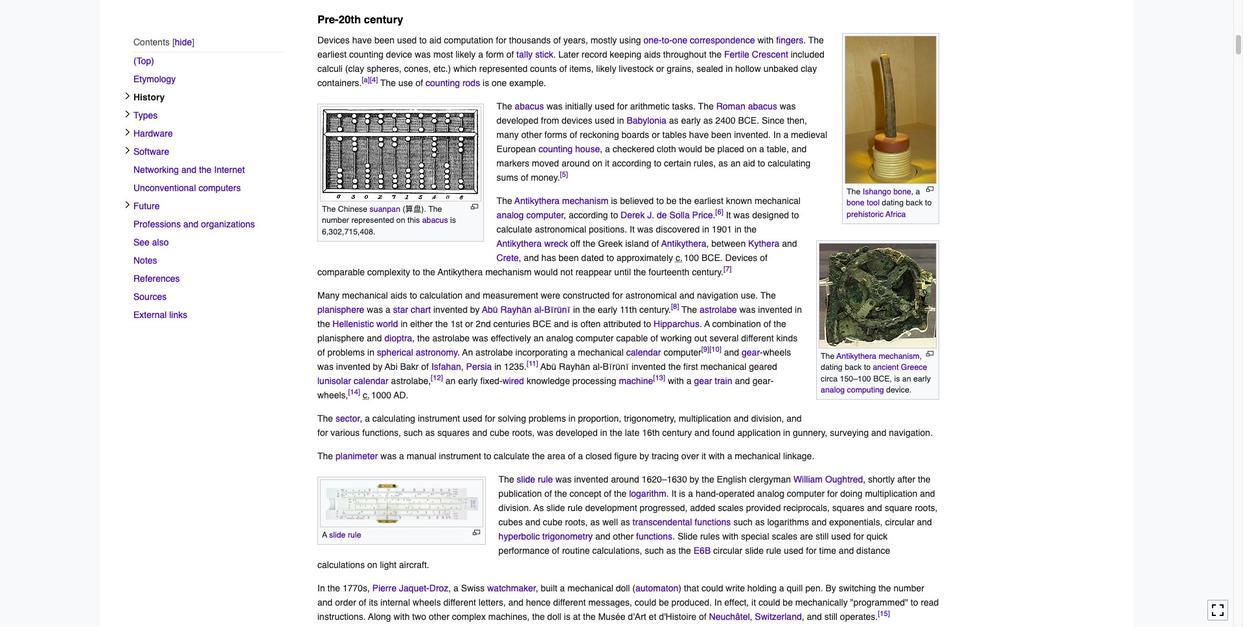 Task type: vqa. For each thing, say whether or not it's contained in the screenshot.
POSITIONS.
yes



Task type: describe. For each thing, give the bounding box(es) containing it.
as left well
[[590, 517, 600, 527]]

, the astrolabe was effectively an analog computer capable of working out several different kinds of problems in
[[317, 333, 798, 358]]

for inside . slide rules with special scales are still used for quick performance of routine calculations, such as the
[[853, 531, 864, 541]]

been inside 'it was designed to calculate astronomical positions. it was discovered in 1901 in the antikythera wreck off the greek island of antikythera , between kythera and crete , and has been dated to approximately c. 100 bce'
[[559, 253, 579, 263]]

in left gunnery,
[[783, 427, 790, 438]]

logarithms
[[767, 517, 809, 527]]

analog inside ancient greece circa 150–100 bce, is an early analog computing device.
[[821, 385, 845, 394]]

rods
[[462, 78, 480, 88]]

which
[[454, 63, 477, 74]]

a down reckoning
[[605, 144, 610, 154]]

rule for a slide rule
[[348, 530, 361, 540]]

references link
[[133, 270, 285, 288]]

was up from
[[546, 101, 563, 111]]

was down known
[[734, 210, 750, 220]]

watchmaker
[[487, 583, 536, 593]]

, left between at the top right of page
[[706, 238, 709, 249]]

was inside , the astrolabe was effectively an analog computer capable of working out several different kinds of problems in
[[472, 333, 488, 343]]

1 vertical spatial functions
[[636, 531, 672, 541]]

to inside . devices of comparable complexity to the antikythera mechanism would not reappear until the fourteenth century.
[[413, 267, 420, 277]]

to inside many mechanical aids to calculation and measurement were constructed for astronomical and navigation use. the planisphere was a star chart invented by abū rayhān al-bīrūnī in the early 11th century. [8] the astrolabe
[[410, 290, 417, 301]]

the up the calculation
[[423, 267, 435, 277]]

sector
[[336, 413, 360, 424]]

, dating back to
[[821, 351, 922, 372]]

of inside -wheels was invented by abi bakr of
[[421, 361, 429, 372]]

. inside . devices of comparable complexity to the antikythera mechanism would not reappear until the fourteenth century.
[[720, 253, 723, 263]]

[8]
[[671, 302, 679, 311]]

a inside , a calculating instrument used for solving problems in proportion, trigonometry, multiplication and division, and for various functions, such as squares and cube roots, was developed in the late 16th century and found application in gunnery, surveying and navigation.
[[365, 413, 370, 424]]

[14] link
[[348, 388, 360, 397]]

throughout
[[663, 49, 707, 60]]

was inside . the earliest counting device was most likely a form of
[[415, 49, 431, 60]]

roots, inside , a calculating instrument used for solving problems in proportion, trigonometry, multiplication and division, and for various functions, such as squares and cube roots, was developed in the late 16th century and found application in gunnery, surveying and navigation.
[[512, 427, 535, 438]]

after
[[897, 474, 915, 484]]

early inside many mechanical aids to calculation and measurement were constructed for astronomical and navigation use. the planisphere was a star chart invented by abū rayhān al-bīrūnī in the early 11th century. [8] the astrolabe
[[598, 304, 617, 315]]

as left 2400
[[703, 115, 713, 126]]

mechanical inside many mechanical aids to calculation and measurement were constructed for astronomical and navigation use. the planisphere was a star chart invented by abū rayhān al-bīrūnī in the early 11th century. [8] the astrolabe
[[342, 290, 388, 301]]

trigonometry link
[[542, 531, 593, 541]]

fertile
[[724, 49, 749, 60]]

1 vertical spatial calculate
[[494, 451, 530, 461]]

initially
[[565, 101, 592, 111]]

calculate inside 'it was designed to calculate astronomical positions. it was discovered in 1901 in the antikythera wreck off the greek island of antikythera , between kythera and crete , and has been dated to approximately c. 100 bce'
[[497, 224, 532, 234]]

future link
[[133, 197, 285, 215]]

was down the planimeter was a manual instrument to calculate the area of a closed figure by tracing over it with a mechanical linkage.
[[555, 474, 572, 484]]

record
[[582, 49, 607, 60]]

in left proportion,
[[568, 413, 576, 424]]

invented up the concept
[[574, 474, 608, 484]]

see
[[133, 237, 150, 248]]

by inside many mechanical aids to calculation and measurement were constructed for astronomical and navigation use. the planisphere was a star chart invented by abū rayhān al-bīrūnī in the early 11th century. [8] the astrolabe
[[470, 304, 480, 315]]

x small image for history
[[124, 92, 132, 100]]

the left the sector link
[[317, 413, 333, 424]]

other inside transcendental functions such as logarithms and exponentials, circular and hyperbolic trigonometry and other functions
[[613, 531, 634, 541]]

0 horizontal spatial abacus
[[422, 215, 448, 225]]

slide for circular slide rule used for time and distance calculations on light aircraft.
[[745, 545, 764, 556]]

the up hand-
[[702, 474, 714, 484]]

gear-
[[753, 376, 774, 386]]

a inside . the earliest counting device was most likely a form of
[[478, 49, 483, 60]]

counts
[[530, 63, 557, 74]]

star
[[393, 304, 408, 315]]

the up kythera link
[[744, 224, 757, 234]]

used inside was developed from devices used in
[[595, 115, 615, 126]]

a right built
[[560, 583, 565, 593]]

is inside the antikythera mechanism is believed to be the earliest known mechanical analog computer , according to derek j. de solla price . [6]
[[611, 196, 618, 206]]

1 horizontal spatial functions
[[695, 517, 731, 527]]

switzerland
[[755, 611, 802, 622]]

mechanical up messages,
[[567, 583, 613, 593]]

suanpan
[[370, 204, 400, 214]]

the left area
[[532, 451, 545, 461]]

[11]
[[527, 359, 538, 368]]

planisphere link
[[317, 304, 364, 315]]

1 vertical spatial bce
[[533, 319, 551, 329]]

use
[[398, 78, 413, 88]]

0 horizontal spatial it
[[630, 224, 635, 234]]

in inside many mechanical aids to calculation and measurement were constructed for astronomical and navigation use. the planisphere was a star chart invented by abū rayhān al-bīrūnī in the early 11th century. [8] the astrolabe
[[573, 304, 580, 315]]

according inside the , a checkered cloth would be placed on a table, and markers moved around on it according to certain rules, as an aid to calculating sums of money.
[[612, 158, 651, 168]]

the right the 'after'
[[918, 474, 931, 484]]

several
[[709, 333, 739, 343]]

or for livestock
[[656, 63, 664, 74]]

hence
[[526, 597, 551, 608]]

two
[[412, 611, 426, 622]]

pierre
[[372, 583, 397, 593]]

of right area
[[568, 451, 576, 461]]

rule for the slide rule was invented around 1620–1630 by the english clergyman william oughtred
[[538, 474, 553, 484]]

1 horizontal spatial one
[[672, 35, 687, 45]]

the inside was invented in the
[[317, 319, 330, 329]]

device.
[[886, 385, 912, 394]]

isfahan , persia in 1235. [11] abū rayhān al-bīrūnī invented the first mechanical geared lunisolar calendar astrolabe, [12] an early fixed- wired knowledge processing machine [13] with a gear train
[[317, 359, 777, 386]]

, inside the , shortly after the publication of the concept of the
[[863, 474, 866, 484]]

0 horizontal spatial different
[[443, 597, 476, 608]]

0 horizontal spatial bone
[[847, 198, 864, 207]]

squares inside , a calculating instrument used for solving problems in proportion, trigonometry, multiplication and division, and for various functions, such as squares and cube roots, was developed in the late 16th century and found application in gunnery, surveying and navigation.
[[437, 427, 470, 438]]

the up "programmed" at the right bottom of page
[[878, 583, 891, 593]]

on inside the "). the number represented on this"
[[396, 215, 405, 225]]

and inside neuchâtel , switzerland , and still operates. [15]
[[807, 611, 822, 622]]

derek
[[621, 210, 645, 220]]

with up crescent
[[758, 35, 774, 45]]

the right [8] link
[[682, 304, 697, 315]]

to-
[[662, 35, 672, 45]]

of up development on the bottom
[[604, 488, 611, 499]]

effectively
[[491, 333, 531, 343]]

1 horizontal spatial (
[[632, 583, 636, 593]]

the inside many mechanical aids to calculation and measurement were constructed for astronomical and navigation use. the planisphere was a star chart invented by abū rayhān al-bīrūnī in the early 11th century. [8] the astrolabe
[[583, 304, 595, 315]]

be down 'automaton'
[[659, 597, 669, 608]]

markers
[[497, 158, 529, 168]]

squares inside . it is a hand-operated analog computer for doing multiplication and division. as slide rule development progressed, added scales provided reciprocals, squares and square roots, cubes and cube roots, as well as
[[832, 503, 865, 513]]

this
[[407, 215, 420, 225]]

back inside , dating back to
[[845, 362, 862, 372]]

of right publication at left
[[544, 488, 552, 499]]

1 horizontal spatial different
[[553, 597, 586, 608]]

mechanism for the antikythera mechanism is believed to be the earliest known mechanical analog computer , according to derek j. de solla price . [6]
[[562, 196, 609, 206]]

bce.
[[738, 115, 759, 126]]

calculating inside , a calculating instrument used for solving problems in proportion, trigonometry, multiplication and division, and for various functions, such as squares and cube roots, was developed in the late 16th century and found application in gunnery, surveying and navigation.
[[372, 413, 415, 424]]

1 vertical spatial instrument
[[439, 451, 481, 461]]

represented inside included calculi (clay spheres, cones, etc.) which represented counts of items, likely livestock or grains, sealed in hollow unbaked clay containers.
[[479, 63, 528, 74]]

antikythera up crete link on the left top
[[497, 238, 542, 249]]

from
[[541, 115, 559, 126]]

keeping
[[610, 49, 642, 60]]

, inside the antikythera mechanism is believed to be the earliest known mechanical analog computer , according to derek j. de solla price . [6]
[[564, 210, 566, 220]]

early inside isfahan , persia in 1235. [11] abū rayhān al-bīrūnī invented the first mechanical geared lunisolar calendar astrolabe, [12] an early fixed- wired knowledge processing machine [13] with a gear train
[[458, 376, 478, 386]]

with down found
[[709, 451, 725, 461]]

the down approximately
[[633, 267, 646, 277]]

century. inside many mechanical aids to calculation and measurement were constructed for astronomical and navigation use. the planisphere was a star chart invented by abū rayhān al-bīrūnī in the early 11th century. [8] the astrolabe
[[639, 304, 671, 315]]

distance
[[856, 545, 890, 556]]

used right initially
[[595, 101, 615, 111]]

1 horizontal spatial doll
[[616, 583, 630, 593]]

devices inside . devices of comparable complexity to the antikythera mechanism would not reappear until the fourteenth century.
[[725, 253, 757, 263]]

special
[[741, 531, 769, 541]]

measurement
[[483, 290, 538, 301]]

0 horizontal spatial could
[[635, 597, 656, 608]]

the inside the ishango bone , a bone tool dating back to prehistoric africa
[[847, 187, 860, 196]]

0 vertical spatial been
[[374, 35, 395, 45]]

neuchâtel
[[709, 611, 750, 622]]

(clay
[[345, 63, 364, 74]]

development
[[585, 503, 637, 513]]

spherical
[[377, 347, 413, 358]]

it inside . it is a hand-operated analog computer for doing multiplication and division. as slide rule development progressed, added scales provided reciprocals, squares and square roots, cubes and cube roots, as well as
[[671, 488, 677, 499]]

antikythera down discovered
[[661, 238, 706, 249]]

computer inside . it is a hand-operated analog computer for doing multiplication and division. as slide rule development progressed, added scales provided reciprocals, squares and square roots, cubes and cube roots, as well as
[[787, 488, 825, 499]]

calendar inside the spherical astronomy . an astrolabe incorporating a mechanical calendar computer [9] [10] and gear
[[626, 347, 661, 358]]

wheels inside -wheels was invented by abi bakr of
[[763, 347, 791, 358]]

the down software link
[[199, 165, 212, 175]]

used up device
[[397, 35, 417, 45]]

slide for the slide rule was invented around 1620–1630 by the english clergyman william oughtred
[[517, 474, 535, 484]]

holding
[[747, 583, 777, 593]]

astrolabe inside , the astrolabe was effectively an analog computer capable of working out several different kinds of problems in
[[432, 333, 470, 343]]

computer inside the antikythera mechanism is believed to be the earliest known mechanical analog computer , according to derek j. de solla price . [6]
[[526, 210, 564, 220]]

calculations,
[[592, 545, 642, 556]]

discovered
[[656, 224, 700, 234]]

the right use.
[[760, 290, 776, 301]]

dating inside the ishango bone , a bone tool dating back to prehistoric africa
[[882, 198, 904, 207]]

in down price
[[702, 224, 709, 234]]

in inside as early as 2400 bce. since then, many other forms of reckoning boards or tables have been invented. in a medieval european
[[773, 129, 781, 140]]

by up hand-
[[690, 474, 699, 484]]

ad
[[394, 390, 406, 400]]

x small image for types
[[124, 110, 132, 118]]

grains,
[[667, 63, 694, 74]]

circular inside the 'circular slide rule used for time and distance calculations on light aircraft.'
[[713, 545, 743, 556]]

0 horizontal spatial in
[[317, 583, 325, 593]]

oughtred
[[825, 474, 863, 484]]

prehistoric africa link
[[847, 209, 906, 219]]

1 vertical spatial a
[[322, 530, 327, 540]]

the up "many"
[[497, 101, 512, 111]]

for left 'solving'
[[485, 413, 495, 424]]

in down star
[[401, 319, 408, 329]]

the inside the antikythera mechanism is believed to be the earliest known mechanical analog computer , according to derek j. de solla price . [6]
[[497, 196, 512, 206]]

x small image for software
[[124, 147, 132, 154]]

such inside . slide rules with special scales are still used for quick performance of routine calculations, such as the
[[645, 545, 664, 556]]

early inside ancient greece circa 150–100 bce, is an early analog computing device.
[[913, 374, 931, 383]]

would inside . devices of comparable complexity to the antikythera mechanism would not reappear until the fourteenth century.
[[534, 267, 558, 277]]

navigation
[[697, 290, 738, 301]]

calculi
[[317, 63, 343, 74]]

mechanical inside the antikythera mechanism is believed to be the earliest known mechanical analog computer , according to derek j. de solla price . [6]
[[755, 196, 801, 206]]

. inside [14] c. 1000 ad .
[[406, 390, 408, 400]]

the down hence
[[532, 611, 545, 622]]

the inside [a] [4] the use of counting rods is one example.
[[380, 78, 396, 88]]

0 vertical spatial century
[[364, 13, 403, 26]]

it inside ) that could write holding a quill pen. by switching the number and order of its internal wheels different letters, and hence different messages, could be produced. in effect, it could be mechanically "programmed" to read instructions. along with two other complex machines, the doll is at the musée d'art et d'histoire of
[[751, 597, 756, 608]]

wheels inside ) that could write holding a quill pen. by switching the number and order of its internal wheels different letters, and hence different messages, could be produced. in effect, it could be mechanically "programmed" to read instructions. along with two other complex machines, the doll is at the musée d'art et d'histoire of
[[413, 597, 441, 608]]

. left the later
[[553, 49, 556, 60]]

1st
[[451, 319, 463, 329]]

for left arithmetic
[[617, 101, 628, 111]]

ishango bone link
[[863, 187, 911, 196]]

is inside the is 6,302,715,408.
[[450, 215, 456, 225]]

0 vertical spatial devices
[[317, 35, 350, 45]]

antikythera up 150–100
[[837, 351, 876, 361]]

for inside . it is a hand-operated analog computer for doing multiplication and division. as slide rule development progressed, added scales provided reciprocals, squares and square roots, cubes and cube roots, as well as
[[827, 488, 838, 499]]

2 vertical spatial counting
[[538, 144, 573, 154]]

0 vertical spatial bone
[[893, 187, 911, 196]]

the down "various"
[[317, 451, 333, 461]]

of inside . a combination of the planisphere and
[[764, 319, 771, 329]]

a left closed
[[578, 451, 583, 461]]

as right well
[[621, 517, 630, 527]]

the up publication at left
[[499, 474, 514, 484]]

on down the "invented."
[[747, 144, 757, 154]]

de
[[657, 210, 667, 220]]

the up development on the bottom
[[614, 488, 627, 499]]

hipparchus link
[[654, 319, 700, 329]]

in down proportion,
[[600, 427, 607, 438]]

represented inside the "). the number represented on this"
[[351, 215, 394, 225]]

was down functions,
[[380, 451, 397, 461]]

is left often
[[571, 319, 578, 329]]

of up the later
[[553, 35, 561, 45]]

1 horizontal spatial could
[[702, 583, 723, 593]]

used inside , a calculating instrument used for solving problems in proportion, trigonometry, multiplication and division, and for various functions, such as squares and cube roots, was developed in the late 16th century and found application in gunnery, surveying and navigation.
[[463, 413, 482, 424]]

1 vertical spatial abacus link
[[422, 215, 448, 225]]

jaquet-
[[399, 583, 429, 593]]

dioptra
[[384, 333, 412, 343]]

slide for a slide rule
[[329, 530, 346, 540]]

use.
[[741, 290, 758, 301]]

tally
[[517, 49, 533, 60]]

incorporating
[[515, 347, 568, 358]]

. inside . the earliest counting device was most likely a form of
[[803, 35, 806, 45]]

0 horizontal spatial aid
[[429, 35, 441, 45]]

attributed
[[603, 319, 641, 329]]

roman abacus link
[[716, 101, 777, 111]]

planisphere inside many mechanical aids to calculation and measurement were constructed for astronomical and navigation use. the planisphere was a star chart invented by abū rayhān al-bīrūnī in the early 11th century. [8] the astrolabe
[[317, 304, 364, 315]]

is inside ) that could write holding a quill pen. by switching the number and order of its internal wheels different letters, and hence different messages, could be produced. in effect, it could be mechanically "programmed" to read instructions. along with two other complex machines, the doll is at the musée d'art et d'histoire of
[[564, 611, 570, 622]]

kinds
[[776, 333, 798, 343]]

crete
[[497, 253, 519, 263]]

in inside , the astrolabe was effectively an analog computer capable of working out several different kinds of problems in
[[367, 347, 374, 358]]

have inside as early as 2400 bce. since then, many other forms of reckoning boards or tables have been invented. in a medieval european
[[689, 129, 709, 140]]

gear train link
[[694, 376, 732, 386]]

2 vertical spatial roots,
[[565, 517, 588, 527]]

a left 'manual'
[[399, 451, 404, 461]]

the left the concept
[[554, 488, 567, 499]]

. inside . it is a hand-operated analog computer for doing multiplication and division. as slide rule development progressed, added scales provided reciprocals, squares and square roots, cubes and cube roots, as well as
[[666, 488, 669, 499]]

crescent
[[752, 49, 788, 60]]

fertile crescent link
[[724, 49, 788, 60]]

2 horizontal spatial could
[[759, 597, 780, 608]]

many
[[497, 129, 519, 140]]

of down produced.
[[699, 611, 707, 622]]

was down j. in the top of the page
[[637, 224, 653, 234]]

see also
[[133, 237, 169, 248]]

, left switzerland
[[750, 611, 752, 622]]

would inside the , a checkered cloth would be placed on a table, and markers moved around on it according to certain rules, as an aid to calculating sums of money.
[[679, 144, 702, 154]]

2 horizontal spatial abacus
[[748, 101, 777, 111]]

kythera
[[748, 238, 780, 249]]

for up form
[[496, 35, 506, 45]]

c. inside [14] c. 1000 ad .
[[363, 390, 370, 400]]

the up order
[[327, 583, 340, 593]]

) that could write holding a quill pen. by switching the number and order of its internal wheels different letters, and hence different messages, could be produced. in effect, it could be mechanically "programmed" to read instructions. along with two other complex machines, the doll is at the musée d'art et d'histoire of
[[317, 583, 939, 622]]

cube inside . it is a hand-operated analog computer for doing multiplication and division. as slide rule development progressed, added scales provided reciprocals, squares and square roots, cubes and cube roots, as well as
[[543, 517, 563, 527]]

2 vertical spatial or
[[465, 319, 473, 329]]

complexity
[[367, 267, 410, 277]]

of up "lunisolar"
[[317, 347, 325, 358]]

is inside . it is a hand-operated analog computer for doing multiplication and division. as slide rule development progressed, added scales provided reciprocals, squares and square roots, cubes and cube roots, as well as
[[679, 488, 686, 499]]

according inside the antikythera mechanism is believed to be the earliest known mechanical analog computer , according to derek j. de solla price . [6]
[[569, 210, 608, 220]]

to inside the ishango bone , a bone tool dating back to prehistoric africa
[[925, 198, 932, 207]]

in inside included calculi (clay spheres, cones, etc.) which represented counts of items, likely livestock or grains, sealed in hollow unbaked clay containers.
[[726, 63, 733, 74]]

slide rule link for a slide rule
[[329, 530, 361, 540]]

al- inside isfahan , persia in 1235. [11] abū rayhān al-bīrūnī invented the first mechanical geared lunisolar calendar astrolabe, [12] an early fixed- wired knowledge processing machine [13] with a gear train
[[593, 361, 603, 372]]

, left built
[[536, 583, 538, 593]]

be inside the antikythera mechanism is believed to be the earliest known mechanical analog computer , according to derek j. de solla price . [6]
[[666, 196, 677, 206]]

doll inside ) that could write holding a quill pen. by switching the number and order of its internal wheels different letters, and hence different messages, could be produced. in effect, it could be mechanically "programmed" to read instructions. along with two other complex machines, the doll is at the musée d'art et d'histoire of
[[547, 611, 561, 622]]

1 vertical spatial it
[[702, 451, 706, 461]]

the right 'at'
[[583, 611, 596, 622]]

a up the english
[[727, 451, 732, 461]]

first
[[683, 361, 698, 372]]

. inside the spherical astronomy . an astrolabe incorporating a mechanical calendar computer [9] [10] and gear
[[458, 347, 460, 358]]

shortly
[[868, 474, 895, 484]]

a left "table,"
[[759, 144, 764, 154]]

the left 1st on the bottom left of the page
[[435, 319, 448, 329]]

scales inside . slide rules with special scales are still used for quick performance of routine calculations, such as the
[[772, 531, 797, 541]]

counting inside . the earliest counting device was most likely a form of
[[349, 49, 383, 60]]

was inside was developed from devices used in
[[780, 101, 796, 111]]

ancient greece circa 150–100 bce, is an early analog computing device.
[[821, 362, 931, 394]]

tool
[[867, 198, 880, 207]]

on down house
[[592, 158, 602, 168]]

the antikythera mechanism
[[821, 351, 920, 361]]

the chinese suanpan ( 算盘
[[322, 203, 421, 214]]

, left swiss
[[448, 583, 451, 593]]

a left swiss
[[454, 583, 459, 593]]

bīrūnī inside many mechanical aids to calculation and measurement were constructed for astronomical and navigation use. the planisphere was a star chart invented by abū rayhān al-bīrūnī in the early 11th century. [8] the astrolabe
[[544, 304, 571, 315]]

devices have been used to aid computation for thousands of years, mostly using one-to-one correspondence with fingers
[[317, 35, 803, 45]]

between
[[711, 238, 746, 249]]

notes link
[[133, 252, 285, 270]]

invented.
[[734, 129, 771, 140]]

early inside as early as 2400 bce. since then, many other forms of reckoning boards or tables have been invented. in a medieval european
[[681, 115, 701, 126]]

was inside , a calculating instrument used for solving problems in proportion, trigonometry, multiplication and division, and for various functions, such as squares and cube roots, was developed in the late 16th century and found application in gunnery, surveying and navigation.
[[537, 427, 553, 438]]

calculation
[[420, 290, 463, 301]]

table,
[[767, 144, 789, 154]]



Task type: locate. For each thing, give the bounding box(es) containing it.
by right figure
[[640, 451, 649, 461]]

for
[[496, 35, 506, 45], [617, 101, 628, 111], [612, 290, 623, 301], [485, 413, 495, 424], [317, 427, 328, 438], [827, 488, 838, 499], [853, 531, 864, 541], [806, 545, 817, 556]]

back
[[906, 198, 923, 207], [845, 362, 862, 372]]

trigonometry
[[542, 531, 593, 541]]

2 horizontal spatial different
[[741, 333, 774, 343]]

0 vertical spatial abū
[[482, 304, 498, 315]]

an down ancient greece link
[[902, 374, 911, 383]]

0 vertical spatial in
[[773, 129, 781, 140]]

mechanism down crete
[[485, 267, 532, 277]]

is right rods
[[483, 78, 489, 88]]

doll down hence
[[547, 611, 561, 622]]

still inside neuchâtel , switzerland , and still operates. [15]
[[824, 611, 838, 622]]

was inside -wheels was invented by abi bakr of
[[317, 361, 334, 372]]

price
[[692, 210, 713, 220]]

0 vertical spatial such
[[404, 427, 423, 438]]

functions down transcendental
[[636, 531, 672, 541]]

antikythera mechanism link for analog computer
[[514, 196, 609, 206]]

sources
[[133, 292, 167, 302]]

a up the calculations
[[322, 530, 327, 540]]

0 horizontal spatial problems
[[327, 347, 365, 358]]

0 vertical spatial it
[[726, 210, 731, 220]]

problems inside , the astrolabe was effectively an analog computer capable of working out several different kinds of problems in
[[327, 347, 365, 358]]

combination
[[712, 319, 761, 329]]

1 vertical spatial rayhān
[[559, 361, 590, 372]]

[15]
[[878, 609, 890, 618]]

the up included
[[808, 35, 824, 45]]

still inside . slide rules with special scales are still used for quick performance of routine calculations, such as the
[[816, 531, 829, 541]]

analog inside . it is a hand-operated analog computer for doing multiplication and division. as slide rule development progressed, added scales provided reciprocals, squares and square roots, cubes and cube roots, as well as
[[757, 488, 784, 499]]

scales inside . it is a hand-operated analog computer for doing multiplication and division. as slide rule development progressed, added scales provided reciprocals, squares and square roots, cubes and cube roots, as well as
[[718, 503, 744, 513]]

capable
[[616, 333, 648, 343]]

as up tables
[[669, 115, 679, 126]]

2 planisphere from the top
[[317, 333, 364, 343]]

century. up hipparchus
[[639, 304, 671, 315]]

and inside the , a checkered cloth would be placed on a table, and markers moved around on it according to certain rules, as an aid to calculating sums of money.
[[792, 144, 807, 154]]

0 horizontal spatial have
[[352, 35, 372, 45]]

as inside transcendental functions such as logarithms and exponentials, circular and hyperbolic trigonometry and other functions
[[755, 517, 765, 527]]

. inside . a combination of the planisphere and
[[700, 319, 702, 329]]

0 vertical spatial aids
[[644, 49, 661, 60]]

of inside . the earliest counting device was most likely a form of
[[506, 49, 514, 60]]

of right combination
[[764, 319, 771, 329]]

2 vertical spatial mechanism
[[879, 351, 920, 361]]

one right rods
[[492, 78, 507, 88]]

0 vertical spatial number
[[322, 215, 349, 225]]

, inside , a calculating instrument used for solving problems in proportion, trigonometry, multiplication and division, and for various functions, such as squares and cube roots, was developed in the late 16th century and found application in gunnery, surveying and navigation.
[[360, 413, 362, 424]]

calculate down 'solving'
[[494, 451, 530, 461]]

likely up 'which'
[[456, 49, 476, 60]]

x small image
[[124, 92, 132, 100], [124, 110, 132, 118]]

1 horizontal spatial c.
[[676, 253, 683, 263]]

1 vertical spatial circular
[[713, 545, 743, 556]]

1 vertical spatial around
[[611, 474, 639, 484]]

fourteenth
[[649, 267, 689, 277]]

a down . a combination of the planisphere and
[[570, 347, 575, 358]]

the inside the "). the number represented on this"
[[428, 204, 442, 214]]

lunisolar
[[317, 376, 351, 386]]

greece
[[901, 362, 927, 372]]

comparable
[[317, 267, 365, 277]]

0 vertical spatial astronomical
[[535, 224, 586, 234]]

1 vertical spatial bīrūnī
[[603, 361, 629, 372]]

0 horizontal spatial developed
[[497, 115, 538, 126]]

thousands
[[509, 35, 551, 45]]

1 vertical spatial such
[[733, 517, 753, 527]]

history link
[[133, 88, 294, 106]]

reckoning
[[580, 129, 619, 140]]

the inside . a combination of the planisphere and
[[774, 319, 786, 329]]

counting
[[349, 49, 383, 60], [426, 78, 460, 88], [538, 144, 573, 154]]

analog
[[497, 210, 524, 220], [546, 333, 573, 343], [821, 385, 845, 394], [757, 488, 784, 499]]

0 vertical spatial bce
[[702, 253, 720, 263]]

abacus link down example.
[[515, 101, 544, 111]]

was up area
[[537, 427, 553, 438]]

the up sealed
[[709, 49, 722, 60]]

, down "antikythera wreck" link on the left of page
[[519, 253, 521, 263]]

-wheels was invented by abi bakr of
[[317, 347, 791, 372]]

invented inside -wheels was invented by abi bakr of
[[336, 361, 370, 372]]

0 vertical spatial planisphere
[[317, 304, 364, 315]]

could right that
[[702, 583, 723, 593]]

quick
[[867, 531, 888, 541]]

an inside ancient greece circa 150–100 bce, is an early analog computing device.
[[902, 374, 911, 383]]

around down figure
[[611, 474, 639, 484]]

gear inside isfahan , persia in 1235. [11] abū rayhān al-bīrūnī invented the first mechanical geared lunisolar calendar astrolabe, [12] an early fixed- wired knowledge processing machine [13] with a gear train
[[694, 376, 712, 386]]

1 vertical spatial abū
[[540, 361, 556, 372]]

with inside isfahan , persia in 1235. [11] abū rayhān al-bīrūnī invented the first mechanical geared lunisolar calendar astrolabe, [12] an early fixed- wired knowledge processing machine [13] with a gear train
[[668, 376, 684, 386]]

slide up publication at left
[[517, 474, 535, 484]]

1 vertical spatial slide rule link
[[329, 530, 361, 540]]

1 horizontal spatial astronomical
[[625, 290, 677, 301]]

1 vertical spatial back
[[845, 362, 862, 372]]

0 vertical spatial represented
[[479, 63, 528, 74]]

.
[[803, 35, 806, 45], [553, 49, 556, 60], [713, 210, 715, 220], [720, 253, 723, 263], [700, 319, 702, 329], [458, 347, 460, 358], [406, 390, 408, 400], [666, 488, 669, 499], [672, 531, 675, 541]]

1 horizontal spatial century
[[662, 427, 692, 438]]

found
[[712, 427, 735, 438]]

invented up kinds
[[758, 304, 792, 315]]

0 horizontal spatial century
[[364, 13, 403, 26]]

a up "table,"
[[783, 129, 788, 140]]

0 horizontal spatial doll
[[547, 611, 561, 622]]

on inside the 'circular slide rule used for time and distance calculations on light aircraft.'
[[367, 560, 377, 570]]

[5] link
[[560, 170, 568, 179]]

house
[[575, 144, 600, 154]]

africa
[[886, 209, 906, 219]]

division.
[[499, 503, 531, 513]]

bce inside 'it was designed to calculate astronomical positions. it was discovered in 1901 in the antikythera wreck off the greek island of antikythera , between kythera and crete , and has been dated to approximately c. 100 bce'
[[702, 253, 720, 263]]

slide
[[678, 531, 698, 541]]

1 horizontal spatial other
[[521, 129, 542, 140]]

in down the constructed
[[573, 304, 580, 315]]

1 planisphere from the top
[[317, 304, 364, 315]]

astronomical
[[535, 224, 586, 234], [625, 290, 677, 301]]

0 vertical spatial other
[[521, 129, 542, 140]]

11th
[[620, 304, 637, 315]]

been
[[374, 35, 395, 45], [711, 129, 732, 140], [559, 253, 579, 263]]

1 horizontal spatial developed
[[556, 427, 598, 438]]

invented up 1st on the bottom left of the page
[[433, 304, 468, 315]]

1 vertical spatial squares
[[832, 503, 865, 513]]

0 vertical spatial aid
[[429, 35, 441, 45]]

cubes
[[499, 517, 523, 527]]

of up calendar "link" in the right of the page
[[651, 333, 658, 343]]

an inside the , a checkered cloth would be placed on a table, and markers moved around on it according to certain rules, as an aid to calculating sums of money.
[[730, 158, 741, 168]]

the right tasks.
[[698, 101, 714, 111]]

planisphere inside . a combination of the planisphere and
[[317, 333, 364, 343]]

wreck
[[544, 238, 568, 249]]

wheels down kinds
[[763, 347, 791, 358]]

according up positions. in the top of the page
[[569, 210, 608, 220]]

the inside . the earliest counting device was most likely a form of
[[808, 35, 824, 45]]

other inside as early as 2400 bce. since then, many other forms of reckoning boards or tables have been invented. in a medieval european
[[521, 129, 542, 140]]

analog inside , the astrolabe was effectively an analog computer capable of working out several different kinds of problems in
[[546, 333, 573, 343]]

0 horizontal spatial abū
[[482, 304, 498, 315]]

1 vertical spatial other
[[613, 531, 634, 541]]

1 vertical spatial calculating
[[372, 413, 415, 424]]

is inside [a] [4] the use of counting rods is one example.
[[483, 78, 489, 88]]

quill
[[787, 583, 803, 593]]

1 vertical spatial have
[[689, 129, 709, 140]]

in up "fixed-"
[[494, 361, 501, 372]]

also
[[152, 237, 169, 248]]

( inside the chinese suanpan ( 算盘
[[403, 204, 405, 214]]

types link
[[133, 106, 285, 125]]

concept
[[570, 488, 601, 499]]

0 vertical spatial wheels
[[763, 347, 791, 358]]

still up time
[[816, 531, 829, 541]]

and inside the and gear- wheels,
[[735, 376, 750, 386]]

forms
[[544, 129, 567, 140]]

x small image for future
[[124, 201, 132, 209]]

linkage.
[[783, 451, 814, 461]]

0 horizontal spatial dating
[[821, 362, 843, 372]]

(
[[403, 204, 405, 214], [632, 583, 636, 593]]

, shortly after the publication of the concept of the
[[499, 474, 931, 499]]

1 horizontal spatial counting
[[426, 78, 460, 88]]

slide rule link for was invented around 1620–1630 by the english clergyman
[[517, 474, 553, 484]]

application
[[737, 427, 781, 438]]

such inside , a calculating instrument used for solving problems in proportion, trigonometry, multiplication and division, and for various functions, such as squares and cube roots, was developed in the late 16th century and found application in gunnery, surveying and navigation.
[[404, 427, 423, 438]]

as inside , a calculating instrument used for solving problems in proportion, trigonometry, multiplication and division, and for various functions, such as squares and cube roots, was developed in the late 16th century and found application in gunnery, surveying and navigation.
[[425, 427, 435, 438]]

1 vertical spatial counting
[[426, 78, 460, 88]]

1 x small image from the top
[[124, 92, 132, 100]]

1 vertical spatial wheels
[[413, 597, 441, 608]]

of inside [a] [4] the use of counting rods is one example.
[[416, 78, 423, 88]]

for up 11th
[[612, 290, 623, 301]]

in right 1901
[[735, 224, 742, 234]]

1 horizontal spatial antikythera mechanism link
[[837, 351, 920, 361]]

multiplication inside . it is a hand-operated analog computer for doing multiplication and division. as slide rule development progressed, added scales provided reciprocals, squares and square roots, cubes and cube roots, as well as
[[865, 488, 917, 499]]

earliest up [6]
[[694, 196, 723, 206]]

1 horizontal spatial such
[[645, 545, 664, 556]]

x small image
[[124, 128, 132, 136], [124, 147, 132, 154], [124, 201, 132, 209]]

abū
[[482, 304, 498, 315], [540, 361, 556, 372]]

instrument inside , a calculating instrument used for solving problems in proportion, trigonometry, multiplication and division, and for various functions, such as squares and cube roots, was developed in the late 16th century and found application in gunnery, surveying and navigation.
[[418, 413, 460, 424]]

abū inside isfahan , persia in 1235. [11] abū rayhān al-bīrūnī invented the first mechanical geared lunisolar calendar astrolabe, [12] an early fixed- wired knowledge processing machine [13] with a gear train
[[540, 361, 556, 372]]

2 vertical spatial x small image
[[124, 201, 132, 209]]

1 vertical spatial century.
[[639, 304, 671, 315]]

antikythera inside . devices of comparable complexity to the antikythera mechanism would not reappear until the fourteenth century.
[[438, 267, 483, 277]]

is inside ancient greece circa 150–100 bce, is an early analog computing device.
[[894, 374, 900, 383]]

the inside the chinese suanpan ( 算盘
[[322, 204, 336, 214]]

been down 2400
[[711, 129, 732, 140]]

0 horizontal spatial calculating
[[372, 413, 415, 424]]

1 horizontal spatial cube
[[543, 517, 563, 527]]

gear up geared
[[742, 347, 760, 358]]

0 vertical spatial still
[[816, 531, 829, 541]]

2 x small image from the top
[[124, 110, 132, 118]]

be down quill
[[783, 597, 793, 608]]

it inside the , a checkered cloth would be placed on a table, and markers moved around on it according to certain rules, as an aid to calculating sums of money.
[[605, 158, 610, 168]]

0 horizontal spatial a
[[322, 530, 327, 540]]

cube down 'solving'
[[490, 427, 509, 438]]

calendar up [14] c. 1000 ad .
[[354, 376, 388, 386]]

aid inside the , a checkered cloth would be placed on a table, and markers moved around on it according to certain rules, as an aid to calculating sums of money.
[[743, 158, 755, 168]]

0 horizontal spatial rayhān
[[500, 304, 532, 315]]

the inside , the astrolabe was effectively an analog computer capable of working out several different kinds of problems in
[[417, 333, 430, 343]]

history
[[133, 92, 165, 103]]

it
[[726, 210, 731, 220], [630, 224, 635, 234], [671, 488, 677, 499]]

of down trigonometry on the bottom left
[[552, 545, 560, 556]]

could up the 'et'
[[635, 597, 656, 608]]

instructions.
[[317, 611, 366, 622]]

0 vertical spatial have
[[352, 35, 372, 45]]

william oughtred link
[[793, 474, 863, 484]]

the inside . slide rules with special scales are still used for quick performance of routine calculations, such as the
[[678, 545, 691, 556]]

mechanism for the antikythera mechanism
[[879, 351, 920, 361]]

abū up knowledge
[[540, 361, 556, 372]]

astrolabe,
[[391, 376, 431, 386]]

letters,
[[479, 597, 506, 608]]

the right off
[[583, 238, 595, 249]]

containers.
[[317, 78, 362, 88]]

a inside the ishango bone , a bone tool dating back to prehistoric africa
[[916, 187, 920, 196]]

al-
[[534, 304, 544, 315], [593, 361, 603, 372]]

devices up [7] link
[[725, 253, 757, 263]]

manual
[[407, 451, 436, 461]]

it down derek
[[630, 224, 635, 234]]

[6]
[[715, 207, 723, 217]]

0 horizontal spatial bīrūnī
[[544, 304, 571, 315]]

slide right as
[[546, 503, 565, 513]]

problems
[[327, 347, 365, 358], [529, 413, 566, 424]]

to
[[419, 35, 427, 45], [654, 158, 661, 168], [758, 158, 765, 168], [656, 196, 664, 206], [925, 198, 932, 207], [611, 210, 618, 220], [792, 210, 799, 220], [606, 253, 614, 263], [413, 267, 420, 277], [410, 290, 417, 301], [644, 319, 651, 329], [864, 362, 871, 372], [484, 451, 491, 461], [911, 597, 918, 608]]

of left its
[[359, 597, 366, 608]]

different up 'at'
[[553, 597, 586, 608]]

the up kinds
[[774, 319, 786, 329]]

back inside the ishango bone , a bone tool dating back to prehistoric africa
[[906, 198, 923, 207]]

0 vertical spatial al-
[[534, 304, 544, 315]]

arithmetic
[[630, 101, 669, 111]]

1 horizontal spatial abacus
[[515, 101, 544, 111]]

0 horizontal spatial bce
[[533, 319, 551, 329]]

early down persia
[[458, 376, 478, 386]]

2 horizontal spatial such
[[733, 517, 753, 527]]

0 vertical spatial abacus link
[[515, 101, 544, 111]]

in inside was invented in the
[[795, 304, 802, 315]]

machine link
[[619, 376, 653, 386]]

machine
[[619, 376, 653, 386]]

x small image for hardware
[[124, 128, 132, 136]]

1 horizontal spatial bone
[[893, 187, 911, 196]]

. inside . slide rules with special scales are still used for quick performance of routine calculations, such as the
[[672, 531, 675, 541]]

functions link
[[636, 531, 672, 541]]

, down mechanically
[[802, 611, 804, 622]]

bce down the abū rayhān al-bīrūnī link
[[533, 319, 551, 329]]

scales down the 'operated'
[[718, 503, 744, 513]]

analog up "antikythera wreck" link on the left of page
[[497, 210, 524, 220]]

as down placed
[[718, 158, 728, 168]]

centuries
[[493, 319, 530, 329]]

problems down the and gear- wheels,
[[529, 413, 566, 424]]

0 horizontal spatial gear
[[694, 376, 712, 386]]

. inside the antikythera mechanism is believed to be the earliest known mechanical analog computer , according to derek j. de solla price . [6]
[[713, 210, 715, 220]]

0 horizontal spatial according
[[569, 210, 608, 220]]

mechanical down application on the bottom of the page
[[735, 451, 781, 461]]

1 vertical spatial dating
[[821, 362, 843, 372]]

has
[[541, 253, 556, 263]]

likely
[[456, 49, 476, 60], [596, 63, 616, 74]]

0 vertical spatial or
[[656, 63, 664, 74]]

aid down placed
[[743, 158, 755, 168]]

century. inside . devices of comparable complexity to the antikythera mechanism would not reappear until the fourteenth century.
[[692, 267, 724, 277]]

0 horizontal spatial wheels
[[413, 597, 441, 608]]

organizations
[[201, 219, 255, 230]]

( up the d'art
[[632, 583, 636, 593]]

, left shortly
[[863, 474, 866, 484]]

1 vertical spatial problems
[[529, 413, 566, 424]]

circa
[[821, 374, 838, 383]]

for down the sector
[[317, 427, 328, 438]]

1 vertical spatial number
[[894, 583, 924, 593]]

1770s,
[[343, 583, 370, 593]]

1 vertical spatial gear
[[694, 376, 712, 386]]

calculating up functions,
[[372, 413, 415, 424]]

1 horizontal spatial bīrūnī
[[603, 361, 629, 372]]

mechanism inside . devices of comparable complexity to the antikythera mechanism would not reappear until the fourteenth century.
[[485, 267, 532, 277]]

0 vertical spatial antikythera mechanism link
[[514, 196, 609, 206]]

3 x small image from the top
[[124, 201, 132, 209]]

mechanical inside isfahan , persia in 1235. [11] abū rayhān al-bīrūnī invented the first mechanical geared lunisolar calendar astrolabe, [12] an early fixed- wired knowledge processing machine [13] with a gear train
[[701, 361, 746, 372]]

aids up star
[[390, 290, 407, 301]]

0 horizontal spatial astronomical
[[535, 224, 586, 234]]

e6b
[[694, 545, 711, 556]]

for inside many mechanical aids to calculation and measurement were constructed for astronomical and navigation use. the planisphere was a star chart invented by abū rayhān al-bīrūnī in the early 11th century. [8] the astrolabe
[[612, 290, 623, 301]]

the
[[808, 35, 824, 45], [380, 78, 396, 88], [497, 101, 512, 111], [698, 101, 714, 111], [847, 187, 860, 196], [497, 196, 512, 206], [322, 204, 336, 214], [428, 204, 442, 214], [760, 290, 776, 301], [682, 304, 697, 315], [821, 351, 835, 361], [317, 413, 333, 424], [317, 451, 333, 461], [499, 474, 514, 484]]

rules,
[[694, 158, 716, 168]]

astronomical up [8]
[[625, 290, 677, 301]]

the
[[709, 49, 722, 60], [199, 165, 212, 175], [679, 196, 692, 206], [744, 224, 757, 234], [583, 238, 595, 249], [423, 267, 435, 277], [633, 267, 646, 277], [583, 304, 595, 315], [317, 319, 330, 329], [435, 319, 448, 329], [774, 319, 786, 329], [417, 333, 430, 343], [668, 361, 681, 372], [610, 427, 622, 438], [532, 451, 545, 461], [702, 474, 714, 484], [918, 474, 931, 484], [554, 488, 567, 499], [614, 488, 627, 499], [678, 545, 691, 556], [327, 583, 340, 593], [878, 583, 891, 593], [532, 611, 545, 622], [583, 611, 596, 622]]

different inside , the astrolabe was effectively an analog computer capable of working out several different kinds of problems in
[[741, 333, 774, 343]]

1 vertical spatial x small image
[[124, 110, 132, 118]]

is down "the slide rule was invented around 1620–1630 by the english clergyman william oughtred"
[[679, 488, 686, 499]]

0 vertical spatial according
[[612, 158, 651, 168]]

[8] link
[[671, 302, 679, 311]]

,
[[600, 144, 602, 154], [911, 187, 913, 196], [564, 210, 566, 220], [706, 238, 709, 249], [519, 253, 521, 263], [412, 333, 415, 343], [920, 351, 922, 361], [461, 361, 464, 372], [360, 413, 362, 424], [863, 474, 866, 484], [448, 583, 451, 593], [536, 583, 538, 593], [750, 611, 752, 622], [802, 611, 804, 622]]

1 horizontal spatial around
[[611, 474, 639, 484]]

counting up (clay
[[349, 49, 383, 60]]

0 horizontal spatial roots,
[[512, 427, 535, 438]]

antikythera mechanism link for ancient greece
[[837, 351, 920, 361]]

problems inside , a calculating instrument used for solving problems in proportion, trigonometry, multiplication and division, and for various functions, such as squares and cube roots, was developed in the late 16th century and found application in gunnery, surveying and navigation.
[[529, 413, 566, 424]]

to inside , dating back to
[[864, 362, 871, 372]]

, inside , the astrolabe was effectively an analog computer capable of working out several different kinds of problems in
[[412, 333, 415, 343]]

( right suanpan link
[[403, 204, 405, 214]]

0 vertical spatial gear
[[742, 347, 760, 358]]

wheels up two
[[413, 597, 441, 608]]

, inside the , a checkered cloth would be placed on a table, and markers moved around on it according to certain rules, as an aid to calculating sums of money.
[[600, 144, 602, 154]]

or for boards
[[652, 129, 660, 140]]

a inside . a combination of the planisphere and
[[704, 319, 710, 329]]

multiplication
[[679, 413, 731, 424], [865, 488, 917, 499]]

1 x small image from the top
[[124, 128, 132, 136]]

rayhān inside isfahan , persia in 1235. [11] abū rayhān al-bīrūnī invented the first mechanical geared lunisolar calendar astrolabe, [12] an early fixed- wired knowledge processing machine [13] with a gear train
[[559, 361, 590, 372]]

2 x small image from the top
[[124, 147, 132, 154]]

and inside . a combination of the planisphere and
[[367, 333, 382, 343]]

time
[[819, 545, 836, 556]]

mechanical inside the spherical astronomy . an astrolabe incorporating a mechanical calendar computer [9] [10] and gear
[[578, 347, 624, 358]]

exponentials,
[[829, 517, 883, 527]]

1 horizontal spatial back
[[906, 198, 923, 207]]

aids down one-
[[644, 49, 661, 60]]

2 horizontal spatial it
[[726, 210, 731, 220]]

0 horizontal spatial scales
[[718, 503, 744, 513]]

bone up prehistoric
[[847, 198, 864, 207]]

the down planisphere 'link' on the left of page
[[317, 319, 330, 329]]

[a] [4] the use of counting rods is one example.
[[362, 75, 546, 88]]

算盘
[[405, 203, 421, 214]]

0 horizontal spatial number
[[322, 215, 349, 225]]

. up 1901
[[713, 210, 715, 220]]

a inside . it is a hand-operated analog computer for doing multiplication and division. as slide rule development progressed, added scales provided reciprocals, squares and square roots, cubes and cube roots, as well as
[[688, 488, 693, 499]]

1 vertical spatial according
[[569, 210, 608, 220]]

gear down first
[[694, 376, 712, 386]]

1901
[[712, 224, 732, 234]]

professions and organizations
[[133, 219, 255, 230]]

an inside , the astrolabe was effectively an analog computer capable of working out several different kinds of problems in
[[534, 333, 544, 343]]

0 vertical spatial (
[[403, 204, 405, 214]]

was up cones, at the left of page
[[415, 49, 431, 60]]

such inside transcendental functions such as logarithms and exponentials, circular and hyperbolic trigonometry and other functions
[[733, 517, 753, 527]]

calculating
[[768, 158, 811, 168], [372, 413, 415, 424]]

x small image left history
[[124, 92, 132, 100]]

2 vertical spatial astrolabe
[[476, 347, 513, 358]]

slide rule link up publication at left
[[517, 474, 553, 484]]

roots, down 'solving'
[[512, 427, 535, 438]]

chart
[[411, 304, 431, 315]]

musée
[[598, 611, 625, 622]]

early down greece at the bottom right
[[913, 374, 931, 383]]

cube inside , a calculating instrument used for solving problems in proportion, trigonometry, multiplication and division, and for various functions, such as squares and cube roots, was developed in the late 16th century and found application in gunnery, surveying and navigation.
[[490, 427, 509, 438]]

rule inside the 'circular slide rule used for time and distance calculations on light aircraft.'
[[766, 545, 781, 556]]

1 horizontal spatial abū
[[540, 361, 556, 372]]

in the 1770s, pierre jaquet-droz , a swiss watchmaker , built a mechanical doll ( automaton
[[317, 583, 678, 593]]

[10] link
[[709, 345, 722, 354]]

analog down circa
[[821, 385, 845, 394]]

is up device.
[[894, 374, 900, 383]]

rule for circular slide rule used for time and distance calculations on light aircraft.
[[766, 545, 781, 556]]

an
[[462, 347, 473, 358]]

a right ishango bone link
[[916, 187, 920, 196]]

later
[[558, 49, 579, 60]]

calendar inside isfahan , persia in 1235. [11] abū rayhān al-bīrūnī invented the first mechanical geared lunisolar calendar astrolabe, [12] an early fixed- wired knowledge processing machine [13] with a gear train
[[354, 376, 388, 386]]

hide button
[[172, 37, 194, 48]]

antikythera up analog computer link
[[514, 196, 560, 206]]

on
[[747, 144, 757, 154], [592, 158, 602, 168], [396, 215, 405, 225], [367, 560, 377, 570]]

slide down special
[[745, 545, 764, 556]]

the inside , a calculating instrument used for solving problems in proportion, trigonometry, multiplication and division, and for various functions, such as squares and cube roots, was developed in the late 16th century and found application in gunnery, surveying and navigation.
[[610, 427, 622, 438]]

fullscreen image
[[1211, 604, 1224, 617]]

gear inside the spherical astronomy . an astrolabe incorporating a mechanical calendar computer [9] [10] and gear
[[742, 347, 760, 358]]

the up circa
[[821, 351, 835, 361]]

2 horizontal spatial roots,
[[915, 503, 938, 513]]

believed
[[620, 196, 654, 206]]

built
[[541, 583, 557, 593]]

1 vertical spatial it
[[630, 224, 635, 234]]

0 horizontal spatial century.
[[639, 304, 671, 315]]

1 horizontal spatial century.
[[692, 267, 724, 277]]

for down exponentials,
[[853, 531, 864, 541]]

a down first
[[686, 376, 692, 386]]

analog inside the antikythera mechanism is believed to be the earliest known mechanical analog computer , according to derek j. de solla price . [6]
[[497, 210, 524, 220]]

placed
[[717, 144, 744, 154]]

mechanical up designed
[[755, 196, 801, 206]]

2 vertical spatial such
[[645, 545, 664, 556]]

was
[[415, 49, 431, 60], [546, 101, 563, 111], [780, 101, 796, 111], [734, 210, 750, 220], [637, 224, 653, 234], [367, 304, 383, 315], [739, 304, 756, 315], [472, 333, 488, 343], [317, 361, 334, 372], [537, 427, 553, 438], [380, 451, 397, 461], [555, 474, 572, 484]]

around inside the , a checkered cloth would be placed on a table, and markers moved around on it according to certain rules, as an aid to calculating sums of money.
[[562, 158, 590, 168]]

1 horizontal spatial aids
[[644, 49, 661, 60]]

bīrūnī inside isfahan , persia in 1235. [11] abū rayhān al-bīrūnī invented the first mechanical geared lunisolar calendar astrolabe, [12] an early fixed- wired knowledge processing machine [13] with a gear train
[[603, 361, 629, 372]]

trigonometry,
[[624, 413, 676, 424]]

earliest inside the antikythera mechanism is believed to be the earliest known mechanical analog computer , according to derek j. de solla price . [6]
[[694, 196, 723, 206]]

mechanism inside the antikythera mechanism is believed to be the earliest known mechanical analog computer , according to derek j. de solla price . [6]
[[562, 196, 609, 206]]

0 vertical spatial slide rule link
[[517, 474, 553, 484]]

invented
[[433, 304, 468, 315], [758, 304, 792, 315], [336, 361, 370, 372], [632, 361, 666, 372], [574, 474, 608, 484]]

0 horizontal spatial around
[[562, 158, 590, 168]]

1 horizontal spatial circular
[[885, 517, 914, 527]]

was inside many mechanical aids to calculation and measurement were constructed for astronomical and navigation use. the planisphere was a star chart invented by abū rayhān al-bīrūnī in the early 11th century. [8] the astrolabe
[[367, 304, 383, 315]]

used inside the 'circular slide rule used for time and distance calculations on light aircraft.'
[[784, 545, 804, 556]]

likely inside included calculi (clay spheres, cones, etc.) which represented counts of items, likely livestock or grains, sealed in hollow unbaked clay containers.
[[596, 63, 616, 74]]



